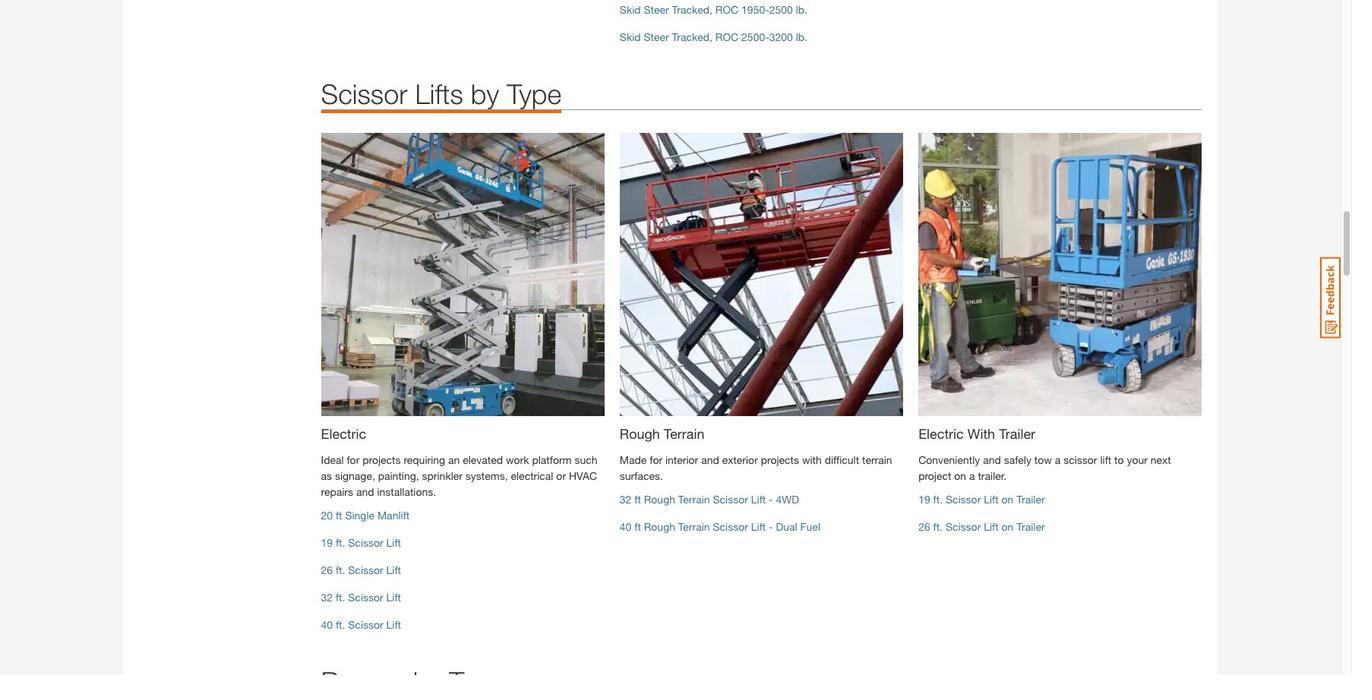 Task type: describe. For each thing, give the bounding box(es) containing it.
skid steer tracked, roc 2500-3200 lb. link
[[620, 30, 808, 43]]

on for 26 ft. scissor lift on trailer
[[1002, 521, 1014, 533]]

19 for 19 ft. scissor lift
[[321, 536, 333, 549]]

32 ft rough terrain scissor lift - 4wd
[[620, 493, 799, 506]]

40 ft. scissor lift
[[321, 619, 401, 631]]

scissor lifts by type
[[321, 77, 562, 110]]

trailer for 26 ft. scissor lift on trailer
[[1017, 521, 1045, 533]]

electric with trailer image
[[919, 133, 1203, 416]]

manlift
[[378, 509, 410, 522]]

requiring
[[404, 454, 445, 467]]

terrain
[[863, 454, 893, 467]]

lift for 26 ft. scissor lift
[[386, 564, 401, 577]]

rough terrain
[[620, 426, 705, 442]]

19 ft. scissor lift link
[[321, 536, 401, 549]]

with
[[968, 426, 996, 442]]

lift for 19 ft. scissor lift
[[386, 536, 401, 549]]

ft. for 32 ft. scissor lift
[[336, 591, 345, 604]]

- for dual
[[769, 521, 773, 533]]

ft. for 26 ft. scissor lift
[[336, 564, 345, 577]]

1950-
[[742, 3, 770, 16]]

for for rough terrain
[[650, 454, 663, 467]]

lift left 4wd
[[751, 493, 766, 506]]

32 ft. scissor lift
[[321, 591, 401, 604]]

trailer for 19 ft. scissor lift on trailer
[[1017, 493, 1045, 506]]

32 ft. scissor lift link
[[321, 591, 401, 604]]

skid steer tracked, roc 1950-2500 lb.
[[620, 3, 808, 16]]

electric for electric
[[321, 426, 366, 442]]

rough terrain image
[[620, 133, 904, 416]]

tracked, for 2500-
[[672, 30, 713, 43]]

on inside conveniently and safely tow a scissor lift to your next project on a trailer.
[[955, 470, 967, 483]]

conveniently and safely tow a scissor lift to your next project on a trailer.
[[919, 454, 1172, 483]]

lift for 32 ft. scissor lift
[[386, 591, 401, 604]]

and inside made for interior and exterior projects with difficult terrain surfaces.
[[702, 454, 719, 467]]

skid for skid steer tracked, roc 1950-2500 lb.
[[620, 3, 641, 16]]

ft. for 26 ft. scissor lift on trailer
[[934, 521, 943, 533]]

26 ft. scissor lift link
[[321, 564, 401, 577]]

4wd
[[776, 493, 799, 506]]

lift
[[1101, 454, 1112, 467]]

scissor for 19 ft. scissor lift
[[348, 536, 384, 549]]

19 ft. scissor lift on trailer link
[[919, 493, 1045, 506]]

0 horizontal spatial a
[[970, 470, 975, 483]]

terrain for 40
[[678, 521, 710, 533]]

ft. for 19 ft. scissor lift on trailer
[[934, 493, 943, 506]]

dual
[[776, 521, 798, 533]]

ft for electric
[[336, 509, 342, 522]]

painting,
[[378, 470, 419, 483]]

roc for 1950-
[[716, 3, 739, 16]]

electric image
[[321, 133, 605, 416]]

an
[[448, 454, 460, 467]]

made
[[620, 454, 647, 467]]

32 for 32 ft. scissor lift
[[321, 591, 333, 604]]

type
[[507, 77, 562, 110]]

conveniently
[[919, 454, 981, 467]]

0 vertical spatial a
[[1055, 454, 1061, 467]]

19 ft. scissor lift
[[321, 536, 401, 549]]

next
[[1151, 454, 1172, 467]]

signage,
[[335, 470, 375, 483]]

your
[[1127, 454, 1148, 467]]

scissor left lifts
[[321, 77, 408, 110]]

lb. for skid steer tracked, roc 2500-3200 lb.
[[796, 30, 808, 43]]

steer for skid steer tracked, roc 1950-2500 lb.
[[644, 3, 669, 16]]

single
[[345, 509, 375, 522]]

lift for 26 ft. scissor lift on trailer
[[984, 521, 999, 533]]

scissor for 26 ft. scissor lift
[[348, 564, 384, 577]]

electric for electric with trailer
[[919, 426, 964, 442]]



Task type: vqa. For each thing, say whether or not it's contained in the screenshot.
19 ft. Scissor Lift
yes



Task type: locate. For each thing, give the bounding box(es) containing it.
skid
[[620, 3, 641, 16], [620, 30, 641, 43]]

20 ft single manlift link
[[321, 509, 410, 522]]

26 for 26 ft. scissor lift on trailer
[[919, 521, 931, 533]]

trailer.
[[978, 470, 1007, 483]]

0 vertical spatial terrain
[[664, 426, 705, 442]]

lb. right 2500
[[796, 3, 808, 16]]

26 for 26 ft. scissor lift
[[321, 564, 333, 577]]

0 vertical spatial trailer
[[999, 426, 1036, 442]]

2 steer from the top
[[644, 30, 669, 43]]

terrain up interior
[[664, 426, 705, 442]]

2 vertical spatial on
[[1002, 521, 1014, 533]]

such
[[575, 454, 598, 467]]

2 electric from the left
[[919, 426, 964, 442]]

1 horizontal spatial electric
[[919, 426, 964, 442]]

skid steer tracked, roc 2500-3200 lb.
[[620, 30, 808, 43]]

1 vertical spatial lb.
[[796, 30, 808, 43]]

lifts
[[415, 77, 463, 110]]

for for electric
[[347, 454, 360, 467]]

sprinkler
[[422, 470, 463, 483]]

0 horizontal spatial 40
[[321, 619, 333, 631]]

1 vertical spatial 26
[[321, 564, 333, 577]]

rough for 40
[[644, 521, 676, 533]]

roc left 2500-
[[716, 30, 739, 43]]

ft.
[[934, 493, 943, 506], [934, 521, 943, 533], [336, 536, 345, 549], [336, 564, 345, 577], [336, 591, 345, 604], [336, 619, 345, 631]]

0 vertical spatial on
[[955, 470, 967, 483]]

20
[[321, 509, 333, 522]]

3200
[[770, 30, 793, 43]]

1 vertical spatial 40
[[321, 619, 333, 631]]

1 vertical spatial roc
[[716, 30, 739, 43]]

platform
[[532, 454, 572, 467]]

lift down the manlift on the bottom of page
[[386, 536, 401, 549]]

26 down project
[[919, 521, 931, 533]]

1 lb. from the top
[[796, 3, 808, 16]]

tracked, for 1950-
[[672, 3, 713, 16]]

1 vertical spatial steer
[[644, 30, 669, 43]]

and right interior
[[702, 454, 719, 467]]

roc left 1950-
[[716, 3, 739, 16]]

ft. for 40 ft. scissor lift
[[336, 619, 345, 631]]

1 vertical spatial tracked,
[[672, 30, 713, 43]]

1 vertical spatial terrain
[[678, 493, 710, 506]]

1 horizontal spatial 32
[[620, 493, 632, 506]]

19 down project
[[919, 493, 931, 506]]

2 for from the left
[[650, 454, 663, 467]]

and inside ideal for projects requiring an elevated work platform such as signage, painting, sprinkler systems, electrical or hvac repairs and installations.
[[356, 486, 374, 498]]

1 horizontal spatial a
[[1055, 454, 1061, 467]]

lb. for skid steer tracked, roc 1950-2500 lb.
[[796, 3, 808, 16]]

19 for 19 ft. scissor lift on trailer
[[919, 493, 931, 506]]

ft for rough terrain
[[635, 493, 641, 506]]

trailer
[[999, 426, 1036, 442], [1017, 493, 1045, 506], [1017, 521, 1045, 533]]

or
[[557, 470, 566, 483]]

for
[[347, 454, 360, 467], [650, 454, 663, 467]]

project
[[919, 470, 952, 483]]

2 - from the top
[[769, 521, 773, 533]]

0 vertical spatial lb.
[[796, 3, 808, 16]]

32 ft rough terrain scissor lift - 4wd link
[[620, 493, 799, 506]]

by
[[471, 77, 499, 110]]

2 vertical spatial rough
[[644, 521, 676, 533]]

lift left dual
[[751, 521, 766, 533]]

40
[[620, 521, 632, 533], [321, 619, 333, 631]]

and inside conveniently and safely tow a scissor lift to your next project on a trailer.
[[983, 454, 1001, 467]]

2 roc from the top
[[716, 30, 739, 43]]

lift down trailer.
[[984, 493, 999, 506]]

projects left the with at the right
[[761, 454, 799, 467]]

1 vertical spatial -
[[769, 521, 773, 533]]

1 tracked, from the top
[[672, 3, 713, 16]]

on
[[955, 470, 967, 483], [1002, 493, 1014, 506], [1002, 521, 1014, 533]]

26 ft. scissor lift on trailer link
[[919, 521, 1045, 533]]

electrical
[[511, 470, 554, 483]]

systems,
[[466, 470, 508, 483]]

40 for 40 ft rough terrain scissor lift - dual fuel
[[620, 521, 632, 533]]

for up surfaces.
[[650, 454, 663, 467]]

projects up painting,
[[363, 454, 401, 467]]

and up trailer.
[[983, 454, 1001, 467]]

2 horizontal spatial and
[[983, 454, 1001, 467]]

lb. right 3200 at the right top of the page
[[796, 30, 808, 43]]

exterior
[[722, 454, 758, 467]]

2500
[[770, 3, 793, 16]]

electric up ideal
[[321, 426, 366, 442]]

1 horizontal spatial 19
[[919, 493, 931, 506]]

19
[[919, 493, 931, 506], [321, 536, 333, 549]]

roc for 2500-
[[716, 30, 739, 43]]

1 vertical spatial skid
[[620, 30, 641, 43]]

on down conveniently
[[955, 470, 967, 483]]

tracked,
[[672, 3, 713, 16], [672, 30, 713, 43]]

steer down 'skid steer tracked, roc 1950-2500 lb.'
[[644, 30, 669, 43]]

26 up '32 ft. scissor lift' link
[[321, 564, 333, 577]]

for inside made for interior and exterior projects with difficult terrain surfaces.
[[650, 454, 663, 467]]

0 vertical spatial skid
[[620, 3, 641, 16]]

scissor for 26 ft. scissor lift on trailer
[[946, 521, 981, 533]]

for inside ideal for projects requiring an elevated work platform such as signage, painting, sprinkler systems, electrical or hvac repairs and installations.
[[347, 454, 360, 467]]

0 horizontal spatial electric
[[321, 426, 366, 442]]

0 horizontal spatial 32
[[321, 591, 333, 604]]

for up "signage," on the left
[[347, 454, 360, 467]]

surfaces.
[[620, 470, 663, 483]]

40 for 40 ft. scissor lift
[[321, 619, 333, 631]]

- left dual
[[769, 521, 773, 533]]

0 horizontal spatial 19
[[321, 536, 333, 549]]

1 vertical spatial 32
[[321, 591, 333, 604]]

work
[[506, 454, 529, 467]]

lift up '32 ft. scissor lift' link
[[386, 564, 401, 577]]

40 down surfaces.
[[620, 521, 632, 533]]

40 down '32 ft. scissor lift' link
[[321, 619, 333, 631]]

40 ft rough terrain scissor lift - dual fuel
[[620, 521, 821, 533]]

scissor up 40 ft rough terrain scissor lift - dual fuel link
[[713, 493, 748, 506]]

1 vertical spatial a
[[970, 470, 975, 483]]

32 for 32 ft rough terrain scissor lift - 4wd
[[620, 493, 632, 506]]

interior
[[666, 454, 699, 467]]

0 vertical spatial 32
[[620, 493, 632, 506]]

lift down '32 ft. scissor lift' link
[[386, 619, 401, 631]]

scissor down '32 ft. scissor lift' link
[[348, 619, 384, 631]]

40 ft. scissor lift link
[[321, 619, 401, 631]]

steer
[[644, 3, 669, 16], [644, 30, 669, 43]]

1 horizontal spatial 40
[[620, 521, 632, 533]]

terrain down 32 ft rough terrain scissor lift - 4wd link
[[678, 521, 710, 533]]

steer for skid steer tracked, roc 2500-3200 lb.
[[644, 30, 669, 43]]

installations.
[[377, 486, 436, 498]]

1 horizontal spatial projects
[[761, 454, 799, 467]]

scissor for 32 ft. scissor lift
[[348, 591, 384, 604]]

scissor for 40 ft. scissor lift
[[348, 619, 384, 631]]

ideal for projects requiring an elevated work platform such as signage, painting, sprinkler systems, electrical or hvac repairs and installations.
[[321, 454, 598, 498]]

a right tow on the right bottom
[[1055, 454, 1061, 467]]

0 vertical spatial -
[[769, 493, 773, 506]]

lift up the 40 ft. scissor lift 'link'
[[386, 591, 401, 604]]

and down "signage," on the left
[[356, 486, 374, 498]]

1 horizontal spatial 26
[[919, 521, 931, 533]]

32 down surfaces.
[[620, 493, 632, 506]]

0 vertical spatial steer
[[644, 3, 669, 16]]

lift
[[751, 493, 766, 506], [984, 493, 999, 506], [751, 521, 766, 533], [984, 521, 999, 533], [386, 536, 401, 549], [386, 564, 401, 577], [386, 591, 401, 604], [386, 619, 401, 631]]

scissor up '32 ft. scissor lift' link
[[348, 564, 384, 577]]

trailer up safely
[[999, 426, 1036, 442]]

tracked, up 'skid steer tracked, roc 2500-3200 lb.' link at the top of page
[[672, 3, 713, 16]]

scissor down 19 ft. scissor lift on trailer
[[946, 521, 981, 533]]

1 steer from the top
[[644, 3, 669, 16]]

with
[[802, 454, 822, 467]]

2 lb. from the top
[[796, 30, 808, 43]]

2 vertical spatial trailer
[[1017, 521, 1045, 533]]

roc
[[716, 3, 739, 16], [716, 30, 739, 43]]

lift for 19 ft. scissor lift on trailer
[[984, 493, 999, 506]]

as
[[321, 470, 332, 483]]

40 ft rough terrain scissor lift - dual fuel link
[[620, 521, 821, 533]]

2 vertical spatial terrain
[[678, 521, 710, 533]]

19 ft. scissor lift on trailer
[[919, 493, 1045, 506]]

on down '19 ft. scissor lift on trailer' link
[[1002, 521, 1014, 533]]

rough for 32
[[644, 493, 676, 506]]

19 down 20
[[321, 536, 333, 549]]

rough
[[620, 426, 660, 442], [644, 493, 676, 506], [644, 521, 676, 533]]

a left trailer.
[[970, 470, 975, 483]]

1 vertical spatial trailer
[[1017, 493, 1045, 506]]

skid for skid steer tracked, roc 2500-3200 lb.
[[620, 30, 641, 43]]

fuel
[[801, 521, 821, 533]]

ideal
[[321, 454, 344, 467]]

feedback link image
[[1321, 257, 1341, 339]]

0 vertical spatial rough
[[620, 426, 660, 442]]

scissor down "32 ft rough terrain scissor lift - 4wd"
[[713, 521, 748, 533]]

2 skid from the top
[[620, 30, 641, 43]]

0 horizontal spatial for
[[347, 454, 360, 467]]

1 projects from the left
[[363, 454, 401, 467]]

26 ft. scissor lift on trailer
[[919, 521, 1045, 533]]

safely
[[1004, 454, 1032, 467]]

lb.
[[796, 3, 808, 16], [796, 30, 808, 43]]

1 - from the top
[[769, 493, 773, 506]]

0 vertical spatial 40
[[620, 521, 632, 533]]

electric up conveniently
[[919, 426, 964, 442]]

and
[[702, 454, 719, 467], [983, 454, 1001, 467], [356, 486, 374, 498]]

2 tracked, from the top
[[672, 30, 713, 43]]

to
[[1115, 454, 1124, 467]]

terrain for 32
[[678, 493, 710, 506]]

scissor
[[1064, 454, 1098, 467]]

0 vertical spatial roc
[[716, 3, 739, 16]]

0 vertical spatial 26
[[919, 521, 931, 533]]

1 horizontal spatial for
[[650, 454, 663, 467]]

0 horizontal spatial projects
[[363, 454, 401, 467]]

20 ft single manlift
[[321, 509, 410, 522]]

0 horizontal spatial and
[[356, 486, 374, 498]]

0 horizontal spatial 26
[[321, 564, 333, 577]]

1 vertical spatial on
[[1002, 493, 1014, 506]]

32
[[620, 493, 632, 506], [321, 591, 333, 604]]

scissor down 20 ft single manlift
[[348, 536, 384, 549]]

a
[[1055, 454, 1061, 467], [970, 470, 975, 483]]

made for interior and exterior projects with difficult terrain surfaces.
[[620, 454, 893, 483]]

scissor for 19 ft. scissor lift on trailer
[[946, 493, 981, 506]]

scissor
[[321, 77, 408, 110], [713, 493, 748, 506], [946, 493, 981, 506], [713, 521, 748, 533], [946, 521, 981, 533], [348, 536, 384, 549], [348, 564, 384, 577], [348, 591, 384, 604], [348, 619, 384, 631]]

lift for 40 ft. scissor lift
[[386, 619, 401, 631]]

repairs
[[321, 486, 353, 498]]

0 vertical spatial 19
[[919, 493, 931, 506]]

tow
[[1035, 454, 1052, 467]]

2500-
[[742, 30, 770, 43]]

trailer down '19 ft. scissor lift on trailer' link
[[1017, 521, 1045, 533]]

electric with trailer
[[919, 426, 1036, 442]]

elevated
[[463, 454, 503, 467]]

1 vertical spatial 19
[[321, 536, 333, 549]]

26 ft. scissor lift
[[321, 564, 401, 577]]

1 skid from the top
[[620, 3, 641, 16]]

projects
[[363, 454, 401, 467], [761, 454, 799, 467]]

tracked, down the skid steer tracked, roc 1950-2500 lb. link
[[672, 30, 713, 43]]

2 projects from the left
[[761, 454, 799, 467]]

trailer down conveniently and safely tow a scissor lift to your next project on a trailer.
[[1017, 493, 1045, 506]]

32 up the 40 ft. scissor lift 'link'
[[321, 591, 333, 604]]

1 electric from the left
[[321, 426, 366, 442]]

- for 4wd
[[769, 493, 773, 506]]

lift down 19 ft. scissor lift on trailer
[[984, 521, 999, 533]]

26
[[919, 521, 931, 533], [321, 564, 333, 577]]

ft
[[635, 493, 641, 506], [336, 509, 342, 522], [635, 521, 641, 533]]

on for 19 ft. scissor lift on trailer
[[1002, 493, 1014, 506]]

scissor up the 40 ft. scissor lift 'link'
[[348, 591, 384, 604]]

1 for from the left
[[347, 454, 360, 467]]

0 vertical spatial tracked,
[[672, 3, 713, 16]]

- left 4wd
[[769, 493, 773, 506]]

terrain
[[664, 426, 705, 442], [678, 493, 710, 506], [678, 521, 710, 533]]

1 vertical spatial rough
[[644, 493, 676, 506]]

steer up skid steer tracked, roc 2500-3200 lb.
[[644, 3, 669, 16]]

-
[[769, 493, 773, 506], [769, 521, 773, 533]]

scissor up 26 ft. scissor lift on trailer
[[946, 493, 981, 506]]

ft. for 19 ft. scissor lift
[[336, 536, 345, 549]]

1 roc from the top
[[716, 3, 739, 16]]

difficult
[[825, 454, 860, 467]]

skid steer tracked, roc 1950-2500 lb. link
[[620, 3, 808, 16]]

terrain up '40 ft rough terrain scissor lift - dual fuel'
[[678, 493, 710, 506]]

projects inside ideal for projects requiring an elevated work platform such as signage, painting, sprinkler systems, electrical or hvac repairs and installations.
[[363, 454, 401, 467]]

projects inside made for interior and exterior projects with difficult terrain surfaces.
[[761, 454, 799, 467]]

on down trailer.
[[1002, 493, 1014, 506]]

1 horizontal spatial and
[[702, 454, 719, 467]]

hvac
[[569, 470, 597, 483]]

electric
[[321, 426, 366, 442], [919, 426, 964, 442]]



